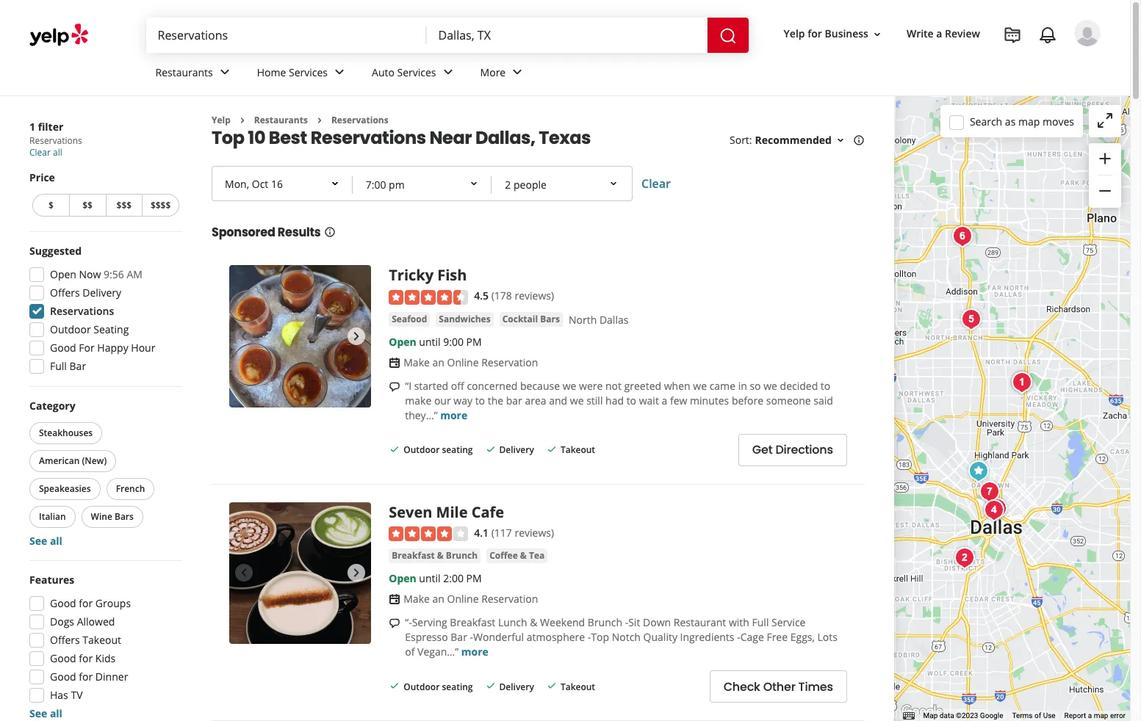 Task type: describe. For each thing, give the bounding box(es) containing it.
(new)
[[82, 455, 107, 467]]

full inside group
[[50, 359, 67, 373]]

full bar
[[50, 359, 86, 373]]

$$$
[[117, 199, 132, 212]]

more for fish
[[440, 409, 468, 423]]

- down with
[[737, 631, 741, 645]]

24 chevron down v2 image
[[331, 64, 348, 81]]

"-
[[405, 616, 412, 630]]

services for home services
[[289, 65, 328, 79]]

yelp for yelp for business
[[784, 27, 805, 41]]

make an online reservation for fish
[[404, 356, 538, 370]]

error
[[1111, 712, 1126, 720]]

group containing category
[[26, 399, 182, 549]]

sandwiches
[[439, 313, 491, 325]]

suggested
[[29, 244, 82, 258]]

©2023
[[956, 712, 979, 720]]

bar inside "-serving breakfast lunch & weekend brunch -sit down restaurant with full service espresso bar -wonderful atmosphere -top notch quality ingredients -cage free eggs, lots of vegan…"
[[451, 631, 467, 645]]

reservation for seven mile cafe
[[482, 593, 538, 607]]

16 info v2 image
[[324, 227, 336, 238]]

mile
[[436, 503, 468, 522]]

breakfast & brunch link
[[389, 549, 481, 564]]

delivery for tricky fish
[[499, 444, 534, 457]]

10
[[248, 126, 265, 150]]

casa pollastro image
[[949, 222, 978, 251]]

came
[[710, 379, 736, 393]]

offers for offers takeout
[[50, 634, 80, 648]]

speakeasies
[[39, 483, 91, 495]]

coffee & tea
[[490, 550, 545, 562]]

0 horizontal spatial to
[[475, 394, 485, 408]]

brad k. image
[[1075, 20, 1101, 46]]

16 chevron right v2 image for restaurants
[[237, 115, 248, 126]]

review
[[945, 27, 981, 41]]

times
[[799, 679, 833, 696]]

wine bars button
[[81, 506, 143, 529]]

namak indian restaurant & bar image
[[983, 494, 1012, 524]]

near
[[430, 126, 472, 150]]

open inside group
[[50, 268, 76, 282]]

group containing features
[[25, 573, 182, 722]]

we up minutes
[[693, 379, 707, 393]]

"i
[[405, 379, 412, 393]]

4.5 (178 reviews)
[[474, 289, 554, 303]]

9:56
[[104, 268, 124, 282]]

search image
[[719, 27, 737, 45]]

wine bars
[[91, 511, 134, 523]]

expand map image
[[1097, 112, 1114, 129]]

full inside "-serving breakfast lunch & weekend brunch -sit down restaurant with full service espresso bar -wonderful atmosphere -top notch quality ingredients -cage free eggs, lots of vegan…"
[[752, 616, 769, 630]]

an for mile
[[433, 593, 445, 607]]

notifications image
[[1039, 26, 1057, 44]]

see all for features
[[29, 707, 62, 721]]

Find text field
[[158, 27, 415, 43]]

espresso
[[405, 631, 448, 645]]

yelp for business button
[[778, 21, 889, 47]]

reviews) for seven mile cafe
[[515, 526, 554, 540]]

online for fish
[[447, 356, 479, 370]]

see for features
[[29, 707, 47, 721]]

tea
[[529, 550, 545, 562]]

with
[[729, 616, 750, 630]]

good for good for kids
[[50, 652, 76, 666]]

report a map error link
[[1065, 712, 1126, 720]]

zoom in image
[[1097, 150, 1114, 167]]

steakhouses
[[39, 427, 93, 440]]

campisi's restaurant image
[[981, 495, 1010, 524]]

16 info v2 image
[[853, 135, 865, 146]]

takeout for seven mile cafe
[[561, 681, 595, 694]]

& for tea
[[520, 550, 527, 562]]

make
[[405, 394, 432, 408]]

open now 9:56 am
[[50, 268, 143, 282]]

joa korean bbq image
[[869, 350, 899, 380]]

and
[[549, 394, 568, 408]]

pm for mile
[[466, 572, 482, 586]]

other
[[764, 679, 796, 696]]

good for dinner
[[50, 670, 128, 684]]

1 horizontal spatial to
[[627, 394, 637, 408]]

map for moves
[[1019, 114, 1040, 128]]

projects image
[[1004, 26, 1022, 44]]

open for seven
[[389, 572, 417, 586]]

cocktail bars
[[503, 313, 560, 325]]

keyboard shortcuts image
[[903, 713, 915, 721]]

make an online reservation for mile
[[404, 593, 538, 607]]

quality
[[644, 631, 678, 645]]

american
[[39, 455, 80, 467]]

dallas
[[600, 313, 629, 327]]

lots
[[818, 631, 838, 645]]

more
[[480, 65, 506, 79]]

weekend
[[540, 616, 585, 630]]

in
[[738, 379, 747, 393]]

before
[[732, 394, 764, 408]]

1 horizontal spatial restaurants
[[254, 114, 308, 126]]

9:00
[[443, 335, 464, 349]]

16 reservation v2 image for tricky
[[389, 357, 401, 369]]

beehive image
[[980, 496, 1010, 525]]

wait
[[639, 394, 659, 408]]

0 vertical spatial top
[[212, 126, 244, 150]]

24 chevron down v2 image for auto services
[[439, 64, 457, 81]]

reservation for tricky fish
[[482, 356, 538, 370]]

clear button
[[642, 176, 671, 192]]

seafood
[[392, 313, 427, 325]]

said
[[814, 394, 833, 408]]

someone
[[766, 394, 811, 408]]

dallas,
[[476, 126, 536, 150]]

filter
[[38, 120, 63, 134]]

bar
[[506, 394, 522, 408]]

reservations down filter
[[29, 135, 82, 147]]

coffee & tea link
[[487, 549, 548, 564]]

online for mile
[[447, 593, 479, 607]]

business
[[825, 27, 869, 41]]

started
[[414, 379, 449, 393]]

coffee
[[490, 550, 518, 562]]

seven mile cafe image
[[229, 503, 371, 645]]

reservations link
[[331, 114, 389, 126]]

- right atmosphere on the bottom of page
[[588, 631, 591, 645]]

more for mile
[[461, 646, 489, 660]]

offers for offers delivery
[[50, 286, 80, 300]]

price
[[29, 171, 55, 184]]

bar inside group
[[69, 359, 86, 373]]

hamburger mary's - dallas image
[[965, 457, 994, 486]]

minutes
[[690, 394, 729, 408]]

a for write
[[937, 27, 943, 41]]

seven mile cafe
[[389, 503, 504, 522]]

all for category
[[50, 534, 62, 548]]

terms
[[1012, 712, 1033, 720]]

am
[[127, 268, 143, 282]]

open until 9:00 pm
[[389, 335, 482, 349]]

previous image
[[235, 328, 253, 345]]

make for tricky
[[404, 356, 430, 370]]

16 chevron right v2 image for reservations
[[314, 115, 326, 126]]

reviews) for tricky fish
[[515, 289, 554, 303]]

delivery inside group
[[83, 286, 121, 300]]

home
[[257, 65, 286, 79]]

google image
[[898, 703, 947, 722]]

see all for category
[[29, 534, 62, 548]]

seating
[[94, 323, 129, 337]]

$$$$
[[151, 199, 171, 212]]

vegan…"
[[418, 646, 459, 660]]

features
[[29, 573, 74, 587]]

of inside "-serving breakfast lunch & weekend brunch -sit down restaurant with full service espresso bar -wonderful atmosphere -top notch quality ingredients -cage free eggs, lots of vegan…"
[[405, 646, 415, 660]]

report
[[1065, 712, 1087, 720]]

we right so
[[764, 379, 778, 393]]

4.1
[[474, 526, 489, 540]]

directions
[[776, 442, 833, 459]]

Select a date text field
[[213, 168, 353, 200]]

tv
[[71, 689, 83, 703]]

good for good for happy hour
[[50, 341, 76, 355]]

as
[[1005, 114, 1016, 128]]

groups
[[95, 597, 131, 611]]

(117
[[492, 526, 512, 540]]

$
[[48, 199, 54, 212]]

see all button for features
[[29, 707, 62, 721]]

0 horizontal spatial restaurants link
[[144, 53, 245, 96]]

down
[[643, 616, 671, 630]]

good for groups
[[50, 597, 131, 611]]

the old warsaw image
[[976, 477, 1005, 507]]

our
[[434, 394, 451, 408]]

lunch
[[498, 616, 527, 630]]

not
[[606, 379, 622, 393]]



Task type: vqa. For each thing, say whether or not it's contained in the screenshot.
& to the right
yes



Task type: locate. For each thing, give the bounding box(es) containing it.
1 vertical spatial make
[[404, 593, 430, 607]]

slideshow element for seven
[[229, 503, 371, 645]]

until left the "9:00"
[[419, 335, 441, 349]]

24 chevron down v2 image
[[216, 64, 234, 81], [439, 64, 457, 81], [509, 64, 526, 81]]

takeout for tricky fish
[[561, 444, 595, 457]]

for down good for kids
[[79, 670, 93, 684]]

16 chevron down v2 image inside yelp for business button
[[872, 28, 883, 40]]

16 reservation v2 image for seven
[[389, 594, 401, 606]]

open until 2:00 pm
[[389, 572, 482, 586]]

bar down for
[[69, 359, 86, 373]]

clear inside 1 filter reservations clear all
[[29, 146, 51, 159]]

all down has
[[50, 707, 62, 721]]

none field near
[[438, 27, 696, 43]]

restaurants down home
[[254, 114, 308, 126]]

online down 2:00
[[447, 593, 479, 607]]

0 vertical spatial restaurants link
[[144, 53, 245, 96]]

1 slideshow element from the top
[[229, 266, 371, 408]]

1 services from the left
[[289, 65, 328, 79]]

0 horizontal spatial yelp
[[212, 114, 231, 126]]

2 see all button from the top
[[29, 707, 62, 721]]

1 reviews) from the top
[[515, 289, 554, 303]]

reservations
[[331, 114, 389, 126], [311, 126, 426, 150], [29, 135, 82, 147], [50, 304, 114, 318]]

to
[[821, 379, 831, 393], [475, 394, 485, 408], [627, 394, 637, 408]]

more link down 'way'
[[440, 409, 468, 423]]

1 horizontal spatial 24 chevron down v2 image
[[439, 64, 457, 81]]

1 16 speech v2 image from the top
[[389, 381, 401, 393]]

restaurants link down home
[[254, 114, 308, 126]]

seating down the vegan…"
[[442, 681, 473, 694]]

for for kids
[[79, 652, 93, 666]]

0 vertical spatial full
[[50, 359, 67, 373]]

grand lux cafe - dallas image
[[957, 305, 987, 334]]

hour
[[131, 341, 155, 355]]

16 reservation v2 image
[[389, 357, 401, 369], [389, 594, 401, 606]]

full
[[50, 359, 67, 373], [752, 616, 769, 630]]

4.5 star rating image
[[389, 290, 468, 305]]

delivery down open now 9:56 am
[[83, 286, 121, 300]]

an for fish
[[433, 356, 445, 370]]

few
[[670, 394, 688, 408]]

1 horizontal spatial none field
[[438, 27, 696, 43]]

16 chevron down v2 image inside recommended dropdown button
[[835, 135, 847, 146]]

16 checkmark v2 image
[[485, 444, 497, 456]]

more down wonderful
[[461, 646, 489, 660]]

0 vertical spatial yelp
[[784, 27, 805, 41]]

$$
[[83, 199, 93, 212]]

16 checkmark v2 image
[[389, 444, 401, 456], [546, 444, 558, 456], [389, 681, 401, 693], [485, 681, 497, 693], [546, 681, 558, 693]]

2:00
[[443, 572, 464, 586]]

outdoor seating down the they…"
[[404, 444, 473, 457]]

more link down wonderful
[[461, 646, 489, 660]]

yelp for yelp link
[[212, 114, 231, 126]]

tricky fish link
[[389, 266, 467, 286]]

1 vertical spatial pm
[[466, 572, 482, 586]]

a left few
[[662, 394, 668, 408]]

seven
[[389, 503, 433, 522]]

for for business
[[808, 27, 822, 41]]

0 vertical spatial 16 speech v2 image
[[389, 381, 401, 393]]

write a review link
[[901, 21, 986, 47]]

2 online from the top
[[447, 593, 479, 607]]

2 16 speech v2 image from the top
[[389, 618, 401, 630]]

1 16 reservation v2 image from the top
[[389, 357, 401, 369]]

good up dogs
[[50, 597, 76, 611]]

outdoor down the they…"
[[404, 444, 440, 457]]

16 speech v2 image
[[389, 381, 401, 393], [389, 618, 401, 630]]

good up full bar
[[50, 341, 76, 355]]

1 vertical spatial until
[[419, 572, 441, 586]]

- up notch
[[625, 616, 629, 630]]

2 vertical spatial open
[[389, 572, 417, 586]]

4 good from the top
[[50, 670, 76, 684]]

0 horizontal spatial none field
[[158, 27, 415, 43]]

reservation
[[482, 356, 538, 370], [482, 593, 538, 607]]

greeted
[[625, 379, 662, 393]]

bars right cocktail
[[540, 313, 560, 325]]

good for good for dinner
[[50, 670, 76, 684]]

16 reservation v2 image down 'open until 2:00 pm'
[[389, 594, 401, 606]]

reservation up concerned
[[482, 356, 538, 370]]

1 horizontal spatial tricky fish image
[[1008, 368, 1037, 397]]

sponsored results
[[212, 224, 321, 241]]

1 vertical spatial restaurants link
[[254, 114, 308, 126]]

3 good from the top
[[50, 652, 76, 666]]

0 horizontal spatial tricky fish image
[[229, 266, 371, 408]]

for
[[79, 341, 95, 355]]

none field find
[[158, 27, 415, 43]]

1 outdoor seating from the top
[[404, 444, 473, 457]]

0 horizontal spatial brunch
[[446, 550, 478, 562]]

reservation up 'lunch'
[[482, 593, 538, 607]]

moves
[[1043, 114, 1075, 128]]

& left tea
[[520, 550, 527, 562]]

a inside "i started off concerned because we were not greeted when we came in so we decided to make our way to the bar area and we still had to wait a few minutes before someone said they…"
[[662, 394, 668, 408]]

breakfast inside button
[[392, 550, 435, 562]]

open down breakfast & brunch button
[[389, 572, 417, 586]]

2 reviews) from the top
[[515, 526, 554, 540]]

data
[[940, 712, 955, 720]]

0 vertical spatial 16 chevron down v2 image
[[872, 28, 883, 40]]

16 speech v2 image left "i
[[389, 381, 401, 393]]

1 horizontal spatial top
[[591, 631, 609, 645]]

for up 'dogs allowed'
[[79, 597, 93, 611]]

takeout down atmosphere on the bottom of page
[[561, 681, 595, 694]]

1 vertical spatial make an online reservation
[[404, 593, 538, 607]]

1 horizontal spatial services
[[397, 65, 436, 79]]

0 vertical spatial bar
[[69, 359, 86, 373]]

1 vertical spatial full
[[752, 616, 769, 630]]

yelp left "business"
[[784, 27, 805, 41]]

1 vertical spatial delivery
[[499, 444, 534, 457]]

2 vertical spatial takeout
[[561, 681, 595, 694]]

cocktail bars button
[[500, 312, 563, 327]]

0 horizontal spatial of
[[405, 646, 415, 660]]

1 make an online reservation from the top
[[404, 356, 538, 370]]

16 chevron down v2 image left 16 info v2 image
[[835, 135, 847, 146]]

cocktail bars link
[[500, 312, 563, 327]]

make up "-
[[404, 593, 430, 607]]

2 outdoor seating from the top
[[404, 681, 473, 694]]

1 an from the top
[[433, 356, 445, 370]]

2 slideshow element from the top
[[229, 503, 371, 645]]

None field
[[158, 27, 415, 43], [438, 27, 696, 43]]

breakfast down 4.1 star rating image
[[392, 550, 435, 562]]

0 horizontal spatial restaurants
[[155, 65, 213, 79]]

0 vertical spatial outdoor
[[50, 323, 91, 337]]

all down italian button
[[50, 534, 62, 548]]

0 horizontal spatial breakfast
[[392, 550, 435, 562]]

24 chevron down v2 image inside restaurants link
[[216, 64, 234, 81]]

Near text field
[[438, 27, 696, 43]]

outdoor up for
[[50, 323, 91, 337]]

& right 'lunch'
[[530, 616, 538, 630]]

way
[[454, 394, 473, 408]]

1 vertical spatial an
[[433, 593, 445, 607]]

seating
[[442, 444, 473, 457], [442, 681, 473, 694]]

0 vertical spatial make an online reservation
[[404, 356, 538, 370]]

0 horizontal spatial &
[[437, 550, 444, 562]]

1 vertical spatial takeout
[[83, 634, 121, 648]]

24 chevron down v2 image for more
[[509, 64, 526, 81]]

all inside 1 filter reservations clear all
[[53, 146, 62, 159]]

for left "business"
[[808, 27, 822, 41]]

until down breakfast & brunch button
[[419, 572, 441, 586]]

& up 'open until 2:00 pm'
[[437, 550, 444, 562]]

google
[[980, 712, 1004, 720]]

1 vertical spatial more
[[461, 646, 489, 660]]

top 10 best reservations near dallas, texas
[[212, 126, 591, 150]]

slideshow element
[[229, 266, 371, 408], [229, 503, 371, 645]]

write
[[907, 27, 934, 41]]

Cover field
[[493, 169, 630, 202]]

1 none field from the left
[[158, 27, 415, 43]]

zoom out image
[[1097, 182, 1114, 200]]

reservations inside group
[[50, 304, 114, 318]]

24 chevron down v2 image for restaurants
[[216, 64, 234, 81]]

2 see all from the top
[[29, 707, 62, 721]]

brunch inside button
[[446, 550, 478, 562]]

italian button
[[29, 506, 75, 529]]

0 horizontal spatial a
[[662, 394, 668, 408]]

of left use
[[1035, 712, 1042, 720]]

seating for fish
[[442, 444, 473, 457]]

0 vertical spatial open
[[50, 268, 76, 282]]

16 chevron down v2 image
[[872, 28, 883, 40], [835, 135, 847, 146]]

2 see from the top
[[29, 707, 47, 721]]

0 vertical spatial breakfast
[[392, 550, 435, 562]]

breakfast & brunch
[[392, 550, 478, 562]]

for for groups
[[79, 597, 93, 611]]

none field up home services
[[158, 27, 415, 43]]

texas
[[539, 126, 591, 150]]

16 speech v2 image for tricky fish
[[389, 381, 401, 393]]

1 vertical spatial 16 reservation v2 image
[[389, 594, 401, 606]]

results
[[278, 224, 321, 241]]

auto
[[372, 65, 395, 79]]

16 chevron right v2 image right best
[[314, 115, 326, 126]]

to left "the"
[[475, 394, 485, 408]]

wonderful
[[473, 631, 524, 645]]

0 vertical spatial takeout
[[561, 444, 595, 457]]

2 16 reservation v2 image from the top
[[389, 594, 401, 606]]

1 vertical spatial 16 speech v2 image
[[389, 618, 401, 630]]

1 vertical spatial brunch
[[588, 616, 623, 630]]

16 chevron right v2 image
[[237, 115, 248, 126], [314, 115, 326, 126]]

outdoor seating down the vegan…"
[[404, 681, 473, 694]]

0 vertical spatial brunch
[[446, 550, 478, 562]]

yelp left 10
[[212, 114, 231, 126]]

2 vertical spatial all
[[50, 707, 62, 721]]

tricky
[[389, 266, 434, 286]]

1 vertical spatial bars
[[115, 511, 134, 523]]

takeout down "still"
[[561, 444, 595, 457]]

map for error
[[1094, 712, 1109, 720]]

1 vertical spatial a
[[662, 394, 668, 408]]

price group
[[29, 171, 182, 220]]

0 vertical spatial more
[[440, 409, 468, 423]]

get directions
[[753, 442, 833, 459]]

restaurants link
[[144, 53, 245, 96], [254, 114, 308, 126]]

takeout up the kids
[[83, 634, 121, 648]]

french
[[116, 483, 145, 495]]

16 speech v2 image left "-
[[389, 618, 401, 630]]

good
[[50, 341, 76, 355], [50, 597, 76, 611], [50, 652, 76, 666], [50, 670, 76, 684]]

offers down dogs
[[50, 634, 80, 648]]

0 horizontal spatial services
[[289, 65, 328, 79]]

offers
[[50, 286, 80, 300], [50, 634, 80, 648]]

category
[[29, 399, 75, 413]]

slideshow element for tricky
[[229, 266, 371, 408]]

recommended
[[755, 133, 832, 147]]

until for tricky
[[419, 335, 441, 349]]

1 vertical spatial seating
[[442, 681, 473, 694]]

1 vertical spatial see
[[29, 707, 47, 721]]

0 vertical spatial an
[[433, 356, 445, 370]]

1 vertical spatial offers
[[50, 634, 80, 648]]

until for seven
[[419, 572, 441, 586]]

good up has tv
[[50, 670, 76, 684]]

2 until from the top
[[419, 572, 441, 586]]

1 horizontal spatial breakfast
[[450, 616, 496, 630]]

1 vertical spatial more link
[[461, 646, 489, 660]]

1 vertical spatial reservation
[[482, 593, 538, 607]]

pm for fish
[[466, 335, 482, 349]]

all down filter
[[53, 146, 62, 159]]

top
[[212, 126, 244, 150], [591, 631, 609, 645]]

open down seafood link
[[389, 335, 417, 349]]

1 good from the top
[[50, 341, 76, 355]]

terms of use
[[1012, 712, 1056, 720]]

top left 10
[[212, 126, 244, 150]]

allowed
[[77, 615, 115, 629]]

0 horizontal spatial bar
[[69, 359, 86, 373]]

0 vertical spatial of
[[405, 646, 415, 660]]

group containing suggested
[[25, 244, 182, 379]]

seating for mile
[[442, 681, 473, 694]]

seafood button
[[389, 312, 430, 327]]

more
[[440, 409, 468, 423], [461, 646, 489, 660]]

1 see all button from the top
[[29, 534, 62, 548]]

2 pm from the top
[[466, 572, 482, 586]]

delivery for seven mile cafe
[[499, 681, 534, 694]]

a right report
[[1088, 712, 1092, 720]]

1 vertical spatial see all button
[[29, 707, 62, 721]]

$ button
[[32, 194, 69, 217]]

has
[[50, 689, 68, 703]]

& inside button
[[437, 550, 444, 562]]

1 vertical spatial top
[[591, 631, 609, 645]]

reviews)
[[515, 289, 554, 303], [515, 526, 554, 540]]

for
[[808, 27, 822, 41], [79, 597, 93, 611], [79, 652, 93, 666], [79, 670, 93, 684]]

0 horizontal spatial full
[[50, 359, 67, 373]]

1 offers from the top
[[50, 286, 80, 300]]

sandwiches button
[[436, 312, 494, 327]]

reservations down 24 chevron down v2 image on the left
[[331, 114, 389, 126]]

1 reservation from the top
[[482, 356, 538, 370]]

-
[[625, 616, 629, 630], [470, 631, 473, 645], [588, 631, 591, 645], [737, 631, 741, 645]]

0 vertical spatial make
[[404, 356, 430, 370]]

1 see from the top
[[29, 534, 47, 548]]

top inside "-serving breakfast lunch & weekend brunch -sit down restaurant with full service espresso bar -wonderful atmosphere -top notch quality ingredients -cage free eggs, lots of vegan…"
[[591, 631, 609, 645]]

an down open until 9:00 pm
[[433, 356, 445, 370]]

map
[[924, 712, 938, 720]]

outdoor inside group
[[50, 323, 91, 337]]

for inside yelp for business button
[[808, 27, 822, 41]]

see all button
[[29, 534, 62, 548], [29, 707, 62, 721]]

group
[[1089, 143, 1122, 208], [25, 244, 182, 379], [26, 399, 182, 549], [25, 573, 182, 722]]

ingredients
[[680, 631, 735, 645]]

1 16 chevron right v2 image from the left
[[237, 115, 248, 126]]

outdoor for seven
[[404, 681, 440, 694]]

auto services link
[[360, 53, 469, 96]]

next image
[[348, 328, 365, 345]]

2 horizontal spatial to
[[821, 379, 831, 393]]

outdoor seating for fish
[[404, 444, 473, 457]]

0 vertical spatial online
[[447, 356, 479, 370]]

0 horizontal spatial 16 chevron down v2 image
[[835, 135, 847, 146]]

see all button for category
[[29, 534, 62, 548]]

brunch inside "-serving breakfast lunch & weekend brunch -sit down restaurant with full service espresso bar -wonderful atmosphere -top notch quality ingredients -cage free eggs, lots of vegan…"
[[588, 616, 623, 630]]

of
[[405, 646, 415, 660], [1035, 712, 1042, 720]]

tricky fish image
[[1008, 368, 1037, 397]]

Time field
[[354, 169, 491, 202]]

see for category
[[29, 534, 47, 548]]

make an online reservation down the "9:00"
[[404, 356, 538, 370]]

1 horizontal spatial a
[[937, 27, 943, 41]]

1 horizontal spatial clear
[[642, 176, 671, 192]]

to right had
[[627, 394, 637, 408]]

takeout inside group
[[83, 634, 121, 648]]

next image
[[348, 565, 365, 582]]

0 vertical spatial seating
[[442, 444, 473, 457]]

2 16 chevron right v2 image from the left
[[314, 115, 326, 126]]

offers down now
[[50, 286, 80, 300]]

restaurants link up yelp link
[[144, 53, 245, 96]]

make up "i
[[404, 356, 430, 370]]

bars for cocktail bars
[[540, 313, 560, 325]]

1 horizontal spatial &
[[520, 550, 527, 562]]

1 horizontal spatial bars
[[540, 313, 560, 325]]

16 chevron right v2 image right yelp link
[[237, 115, 248, 126]]

0 vertical spatial reservation
[[482, 356, 538, 370]]

16 speech v2 image for seven mile cafe
[[389, 618, 401, 630]]

happy
[[97, 341, 128, 355]]

has tv
[[50, 689, 83, 703]]

restaurants inside business categories element
[[155, 65, 213, 79]]

4.1 star rating image
[[389, 527, 468, 542]]

a for report
[[1088, 712, 1092, 720]]

services for auto services
[[397, 65, 436, 79]]

& for brunch
[[437, 550, 444, 562]]

seafood link
[[389, 312, 430, 327]]

1 online from the top
[[447, 356, 479, 370]]

see all button down italian button
[[29, 534, 62, 548]]

had
[[606, 394, 624, 408]]

map right as
[[1019, 114, 1040, 128]]

1 vertical spatial all
[[50, 534, 62, 548]]

because
[[520, 379, 560, 393]]

$$$$ button
[[142, 194, 179, 217]]

24 chevron down v2 image right "auto services"
[[439, 64, 457, 81]]

report a map error
[[1065, 712, 1126, 720]]

1 horizontal spatial restaurants link
[[254, 114, 308, 126]]

& inside button
[[520, 550, 527, 562]]

american (new)
[[39, 455, 107, 467]]

0 vertical spatial clear
[[29, 146, 51, 159]]

speakeasies button
[[29, 479, 100, 501]]

3 24 chevron down v2 image from the left
[[509, 64, 526, 81]]

services right auto
[[397, 65, 436, 79]]

an down 'open until 2:00 pm'
[[433, 593, 445, 607]]

0 vertical spatial more link
[[440, 409, 468, 423]]

brunch up notch
[[588, 616, 623, 630]]

2 offers from the top
[[50, 634, 80, 648]]

more link for mile
[[461, 646, 489, 660]]

1 vertical spatial reviews)
[[515, 526, 554, 540]]

check
[[724, 679, 761, 696]]

make for seven
[[404, 593, 430, 607]]

0 vertical spatial bars
[[540, 313, 560, 325]]

0 horizontal spatial map
[[1019, 114, 1040, 128]]

0 horizontal spatial bars
[[115, 511, 134, 523]]

we
[[563, 379, 577, 393], [693, 379, 707, 393], [764, 379, 778, 393], [570, 394, 584, 408]]

1 horizontal spatial full
[[752, 616, 769, 630]]

2 none field from the left
[[438, 27, 696, 43]]

a right write
[[937, 27, 943, 41]]

2 seating from the top
[[442, 681, 473, 694]]

24 chevron down v2 image inside more link
[[509, 64, 526, 81]]

delivery right 16 checkmark v2 icon
[[499, 444, 534, 457]]

full up the "category"
[[50, 359, 67, 373]]

yelp inside button
[[784, 27, 805, 41]]

16 chevron down v2 image for recommended
[[835, 135, 847, 146]]

yelp for business
[[784, 27, 869, 41]]

reservations down offers delivery
[[50, 304, 114, 318]]

1 horizontal spatial map
[[1094, 712, 1109, 720]]

bar up the vegan…"
[[451, 631, 467, 645]]

None search field
[[146, 18, 752, 53]]

serving
[[412, 616, 447, 630]]

2 good from the top
[[50, 597, 76, 611]]

none field up business categories element
[[438, 27, 696, 43]]

reservations down auto
[[311, 126, 426, 150]]

terms of use link
[[1012, 712, 1056, 720]]

previous image
[[235, 565, 253, 582]]

tricky fish
[[389, 266, 467, 286]]

were
[[579, 379, 603, 393]]

for for dinner
[[79, 670, 93, 684]]

restaurants up yelp link
[[155, 65, 213, 79]]

2 24 chevron down v2 image from the left
[[439, 64, 457, 81]]

$$ button
[[69, 194, 105, 217]]

24 chevron down v2 image left home
[[216, 64, 234, 81]]

eggs,
[[791, 631, 815, 645]]

0 horizontal spatial top
[[212, 126, 244, 150]]

more down 'way'
[[440, 409, 468, 423]]

breakfast inside "-serving breakfast lunch & weekend brunch -sit down restaurant with full service espresso bar -wonderful atmosphere -top notch quality ingredients -cage free eggs, lots of vegan…"
[[450, 616, 496, 630]]

2 services from the left
[[397, 65, 436, 79]]

to up the said
[[821, 379, 831, 393]]

0 vertical spatial see all
[[29, 534, 62, 548]]

outdoor down the vegan…"
[[404, 681, 440, 694]]

outdoor for tricky
[[404, 444, 440, 457]]

bars for wine bars
[[115, 511, 134, 523]]

open for tricky
[[389, 335, 417, 349]]

make an online reservation down 2:00
[[404, 593, 538, 607]]

1 seating from the top
[[442, 444, 473, 457]]

1 vertical spatial clear
[[642, 176, 671, 192]]

pm right 2:00
[[466, 572, 482, 586]]

1 vertical spatial of
[[1035, 712, 1042, 720]]

24 chevron down v2 image inside auto services link
[[439, 64, 457, 81]]

0 vertical spatial until
[[419, 335, 441, 349]]

bars right wine
[[115, 511, 134, 523]]

1 vertical spatial outdoor
[[404, 444, 440, 457]]

sit
[[629, 616, 640, 630]]

1 pm from the top
[[466, 335, 482, 349]]

best
[[269, 126, 307, 150]]

more link for fish
[[440, 409, 468, 423]]

online down the "9:00"
[[447, 356, 479, 370]]

1 see all from the top
[[29, 534, 62, 548]]

business categories element
[[144, 53, 1101, 96]]

we left "still"
[[570, 394, 584, 408]]

2 an from the top
[[433, 593, 445, 607]]

1 make from the top
[[404, 356, 430, 370]]

map region
[[746, 67, 1142, 722]]

1 vertical spatial bar
[[451, 631, 467, 645]]

1 24 chevron down v2 image from the left
[[216, 64, 234, 81]]

all for features
[[50, 707, 62, 721]]

2 reservation from the top
[[482, 593, 538, 607]]

map left error
[[1094, 712, 1109, 720]]

search
[[970, 114, 1003, 128]]

brunch up 2:00
[[446, 550, 478, 562]]

- right espresso
[[470, 631, 473, 645]]

tricky fish image
[[229, 266, 371, 408], [1008, 368, 1037, 397]]

0 horizontal spatial 16 chevron right v2 image
[[237, 115, 248, 126]]

1 until from the top
[[419, 335, 441, 349]]

2 make an online reservation from the top
[[404, 593, 538, 607]]

see all down has
[[29, 707, 62, 721]]

2 make from the top
[[404, 593, 430, 607]]

24 chevron down v2 image right more
[[509, 64, 526, 81]]

outdoor seating for mile
[[404, 681, 473, 694]]

0 vertical spatial restaurants
[[155, 65, 213, 79]]

2 vertical spatial a
[[1088, 712, 1092, 720]]

reviews) up cocktail bars
[[515, 289, 554, 303]]

breakfast up wonderful
[[450, 616, 496, 630]]

open down the suggested on the left top of page
[[50, 268, 76, 282]]

user actions element
[[772, 18, 1122, 109]]

sort:
[[730, 133, 752, 147]]

0 vertical spatial slideshow element
[[229, 266, 371, 408]]

16 chevron down v2 image for yelp for business
[[872, 28, 883, 40]]

good for good for groups
[[50, 597, 76, 611]]

get directions link
[[739, 434, 847, 467]]

0 vertical spatial all
[[53, 146, 62, 159]]

see all
[[29, 534, 62, 548], [29, 707, 62, 721]]

0 vertical spatial map
[[1019, 114, 1040, 128]]

1 horizontal spatial of
[[1035, 712, 1042, 720]]

& inside "-serving breakfast lunch & weekend brunch -sit down restaurant with full service espresso bar -wonderful atmosphere -top notch quality ingredients -cage free eggs, lots of vegan…"
[[530, 616, 538, 630]]

map
[[1019, 114, 1040, 128], [1094, 712, 1109, 720]]

seating left 16 checkmark v2 icon
[[442, 444, 473, 457]]

pm right the "9:00"
[[466, 335, 482, 349]]

delivery down wonderful
[[499, 681, 534, 694]]

1 vertical spatial yelp
[[212, 114, 231, 126]]

2 vertical spatial delivery
[[499, 681, 534, 694]]

seven mile cafe link
[[389, 503, 504, 522]]

we up and
[[563, 379, 577, 393]]

0 horizontal spatial clear
[[29, 146, 51, 159]]

1 vertical spatial map
[[1094, 712, 1109, 720]]

rosi's salvadoran fusion cuisine image
[[951, 544, 980, 573]]



